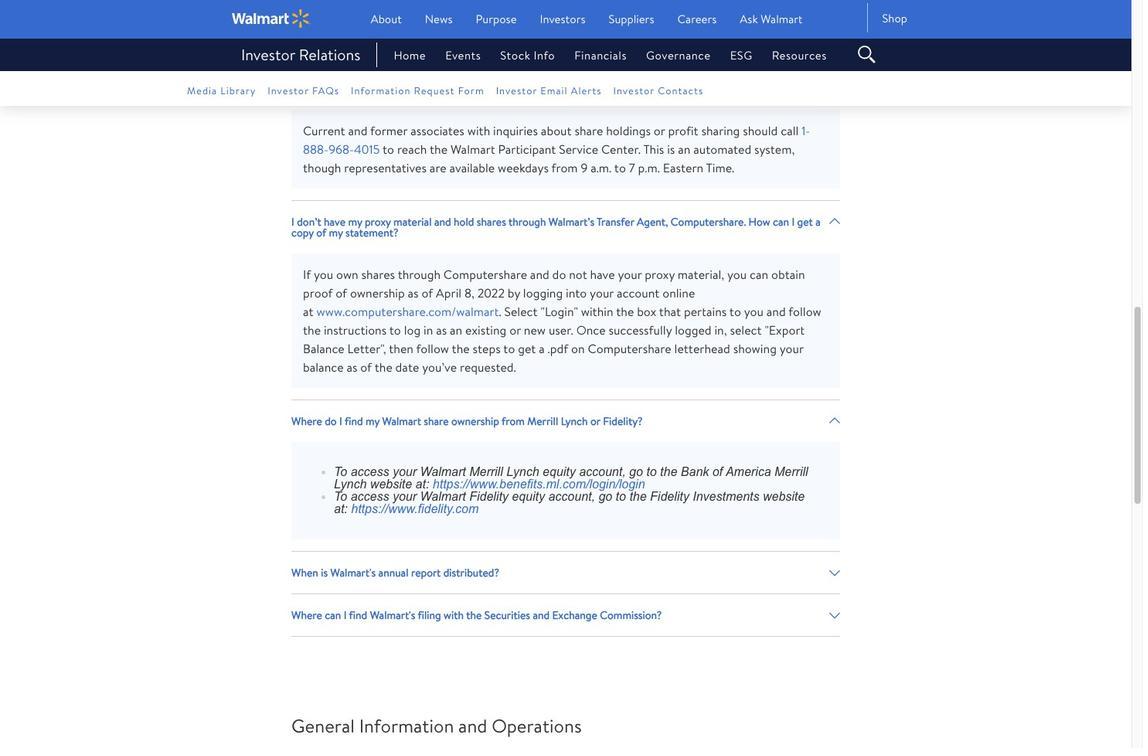 Task type: locate. For each thing, give the bounding box(es) containing it.
ask
[[740, 11, 758, 27]]

2 to from the top
[[334, 490, 347, 504]]

the up fidelity
[[660, 466, 678, 479]]

logged
[[675, 322, 712, 339]]

0 horizontal spatial have
[[324, 214, 346, 230]]

. select "login" within the box that pertains to you and follow the instructions to log in as an existing or new user. once successfully logged in, select "export balance letter", then follow the steps to get a .pdf on computershare letterhead showing your balance as of the date you've requested.
[[303, 303, 822, 376]]

holdings
[[606, 122, 651, 139]]

april
[[436, 285, 462, 302]]

relations
[[299, 44, 361, 65]]

access inside to access your walmart merrill lynch equity account, go to the bank of america merrill lynch website at:
[[351, 466, 389, 479]]

2 access from the top
[[351, 490, 389, 504]]

1 vertical spatial from
[[502, 414, 525, 429]]

where down 'balance'
[[292, 414, 322, 429]]

to inside to access your walmart merrill lynch equity account, go to the bank of america merrill lynch website at:
[[334, 466, 347, 479]]

find inside dropdown button
[[345, 414, 363, 429]]

0 vertical spatial an
[[678, 141, 691, 158]]

2 where from the top
[[292, 608, 322, 623]]

time.
[[706, 159, 735, 176]]

0 horizontal spatial with
[[444, 608, 464, 623]]

go down fidelity?
[[629, 466, 643, 479]]

walmart's left filing
[[370, 608, 416, 623]]

1 vertical spatial where
[[292, 608, 322, 623]]

0 vertical spatial find
[[345, 414, 363, 429]]

get inside i don't have my proxy material and hold shares through walmart's transfer agent, computershare. how can i get a copy of my statement?
[[798, 214, 813, 230]]

with left inquiries at the top left of page
[[468, 122, 490, 139]]

1 horizontal spatial an
[[678, 141, 691, 158]]

bank
[[681, 466, 709, 479]]

1 vertical spatial account,
[[549, 490, 595, 504]]

. inside . select "login" within the box that pertains to you and follow the instructions to log in as an existing or new user. once successfully logged in, select "export balance letter", then follow the steps to get a .pdf on computershare letterhead showing your balance as of the date you've requested.
[[499, 303, 502, 320]]

walmart's inside dropdown button
[[331, 565, 376, 581]]

0 vertical spatial proxy
[[365, 214, 391, 230]]

1 vertical spatial shares
[[362, 266, 395, 283]]

or left visit at the left of the page
[[531, 26, 542, 43]]

is inside to reach the walmart participant service center. this is an automated system, though representatives are available weekdays from 9 a.m. to 7 p.m. eastern time.
[[667, 141, 675, 158]]

as right in
[[436, 322, 447, 339]]

where inside dropdown button
[[292, 414, 322, 429]]

find inside dropdown button
[[349, 608, 368, 623]]

home
[[394, 47, 426, 63]]

account, up ity equity account, go to the fidelity investments website at:
[[579, 466, 626, 479]]

fidelity?
[[603, 414, 643, 429]]

(800)
[[442, 26, 472, 43]]

governance
[[646, 47, 711, 63]]

to for to access your walmart fidel
[[334, 490, 347, 504]]

investor relations
[[241, 44, 361, 65]]

0 vertical spatial chevron down image
[[830, 568, 841, 579]]

walmart left form at the top left of the page
[[414, 81, 453, 97]]

1 horizontal spatial computershare
[[588, 340, 672, 357]]

equity inside ity equity account, go to the fidelity investments website at:
[[512, 490, 545, 504]]

find down letter",
[[345, 414, 363, 429]]

1 vertical spatial access
[[351, 490, 389, 504]]

968-
[[329, 141, 354, 158]]

walmart inside to access your walmart merrill lynch equity account, go to the bank of america merrill lynch website at:
[[420, 466, 466, 479]]

1 to from the top
[[334, 466, 347, 479]]

0 horizontal spatial go
[[599, 490, 613, 504]]

chevron down image inside when is walmart's annual report distributed? dropdown button
[[830, 568, 841, 579]]

investor contacts link
[[614, 83, 715, 98]]

events link
[[426, 47, 481, 63]]

from down requested.
[[502, 414, 525, 429]]

www.computershare.com/walmart link up log
[[317, 303, 499, 320]]

2022
[[478, 285, 505, 302]]

the inside to reach the walmart participant service center. this is an automated system, though representatives are available weekdays from 9 a.m. to 7 p.m. eastern time.
[[430, 141, 448, 158]]

follow up "export
[[789, 303, 822, 320]]

to up fidelity
[[647, 466, 657, 479]]

1 vertical spatial share
[[424, 414, 449, 429]]

computershare.
[[671, 214, 746, 230]]

1 vertical spatial computershare
[[588, 340, 672, 357]]

equity up ity equity account, go to the fidelity investments website at:
[[543, 466, 576, 479]]

2 horizontal spatial as
[[436, 322, 447, 339]]

to reach the walmart participant service center. this is an automated system, though representatives are available weekdays from 9 a.m. to 7 p.m. eastern time.
[[303, 141, 795, 176]]

1 vertical spatial find
[[349, 608, 368, 623]]

securities
[[485, 608, 530, 623]]

of down letter",
[[361, 359, 372, 376]]

get
[[798, 214, 813, 230], [518, 340, 536, 357]]

library
[[221, 84, 256, 97]]

a left .pdf
[[539, 340, 545, 357]]

0 vertical spatial www.computershare.com/walmart link
[[570, 26, 752, 43]]

investor down walrmat logo with white text at the left
[[241, 44, 295, 65]]

1 horizontal spatial through
[[509, 214, 546, 230]]

0 vertical spatial equity
[[543, 466, 576, 479]]

merrill up fidel
[[469, 466, 503, 479]]

2 chevron down image from the top
[[830, 610, 841, 621]]

2 horizontal spatial lynch
[[561, 414, 588, 429]]

is inside when is walmart's annual report distributed? dropdown button
[[321, 565, 328, 581]]

1 vertical spatial an
[[450, 322, 463, 339]]

0 horizontal spatial follow
[[416, 340, 449, 357]]

an inside to reach the walmart participant service center. this is an automated system, though representatives are available weekdays from 9 a.m. to 7 p.m. eastern time.
[[678, 141, 691, 158]]

chevron down image inside where can i find walmart's filing with the securities and exchange commission? dropdown button
[[830, 610, 841, 621]]

find down when is walmart's annual report distributed?
[[349, 608, 368, 623]]

2 horizontal spatial a
[[816, 214, 821, 230]]

1 horizontal spatial shares
[[477, 214, 506, 230]]

obtain
[[772, 266, 805, 283]]

find for my
[[345, 414, 363, 429]]

merrill inside dropdown button
[[528, 414, 559, 429]]

0 vertical spatial do
[[553, 266, 566, 283]]

or inside . select "login" within the box that pertains to you and follow the instructions to log in as an existing or new user. once successfully logged in, select "export balance letter", then follow the steps to get a .pdf on computershare letterhead showing your balance as of the date you've requested.
[[510, 322, 521, 339]]

box
[[637, 303, 657, 320]]

an right in
[[450, 322, 463, 339]]

i down 'balance'
[[339, 414, 342, 429]]

at: left https://www.fidelity.com
[[334, 503, 348, 516]]

my
[[643, 81, 657, 97], [348, 214, 362, 230], [329, 225, 343, 241], [366, 414, 380, 429]]

1 horizontal spatial go
[[629, 466, 643, 479]]

request
[[414, 84, 455, 97]]

representatives
[[344, 159, 427, 176]]

1 horizontal spatial .
[[752, 26, 754, 43]]

1 horizontal spatial get
[[798, 214, 813, 230]]

profit left sharing?
[[700, 81, 726, 97]]

1 horizontal spatial www.computershare.com/walmart
[[570, 26, 752, 43]]

email
[[541, 84, 568, 97]]

to left fidelity
[[616, 490, 626, 504]]

have inside if you own shares through computershare and do not have your proxy material, you can obtain proof of ownership as of april 8, 2022 by logging into your account online at
[[590, 266, 615, 283]]

website
[[370, 478, 412, 491], [763, 490, 805, 504]]

1 vertical spatial www.computershare.com/walmart link
[[317, 303, 499, 320]]

1 horizontal spatial proxy
[[645, 266, 675, 283]]

0 horizontal spatial do
[[325, 414, 337, 429]]

or down select
[[510, 322, 521, 339]]

proxy inside if you own shares through computershare and do not have your proxy material, you can obtain proof of ownership as of april 8, 2022 by logging into your account online at
[[645, 266, 675, 283]]

website inside ity equity account, go to the fidelity investments website at:
[[763, 490, 805, 504]]

the left date
[[375, 359, 393, 376]]

have inside i don't have my proxy material and hold shares through walmart's transfer agent, computershare. how can i get a copy of my statement?
[[324, 214, 346, 230]]

follow down in
[[416, 340, 449, 357]]

i left am
[[292, 81, 294, 97]]

1 vertical spatial ownership
[[452, 414, 499, 429]]

chevron down image for when is walmart's annual report distributed?
[[830, 568, 841, 579]]

1 horizontal spatial have
[[590, 266, 615, 283]]

then
[[389, 340, 414, 357]]

account, right 'ity'
[[549, 490, 595, 504]]

your
[[618, 266, 642, 283], [590, 285, 614, 302], [780, 340, 804, 357], [393, 466, 417, 479], [393, 490, 417, 504]]

from inside dropdown button
[[502, 414, 525, 429]]

0 vertical spatial through
[[509, 214, 546, 230]]

a right am
[[314, 81, 319, 97]]

1 horizontal spatial how
[[749, 214, 771, 230]]

alerts
[[571, 84, 602, 97]]

1 vertical spatial chevron down image
[[830, 610, 841, 621]]

0 vertical spatial from
[[552, 159, 578, 176]]

when
[[292, 565, 318, 581]]

with right filing
[[444, 608, 464, 623]]

i don't have my proxy material and hold shares through walmart's transfer agent, computershare. how can i get a copy of my statement? button
[[292, 201, 841, 254]]

1 horizontal spatial at:
[[416, 478, 429, 491]]

1 horizontal spatial with
[[468, 122, 490, 139]]

a
[[314, 81, 319, 97], [816, 214, 821, 230], [539, 340, 545, 357]]

proxy inside i don't have my proxy material and hold shares through walmart's transfer agent, computershare. how can i get a copy of my statement?
[[365, 214, 391, 230]]

1 vertical spatial www.computershare.com/walmart
[[317, 303, 499, 320]]

1 vertical spatial is
[[321, 565, 328, 581]]

walmart inside dropdown button
[[414, 81, 453, 97]]

access for to access your walmart merrill lynch equity account, go to the bank of america merrill lynch website at:
[[351, 466, 389, 479]]

can up obtain
[[773, 214, 790, 230]]

walmart
[[761, 11, 803, 27], [414, 81, 453, 97], [451, 141, 495, 158], [382, 414, 421, 429], [420, 466, 466, 479], [420, 490, 466, 504]]

where
[[292, 414, 322, 429], [292, 608, 322, 623]]

1 chevron down image from the top
[[830, 568, 841, 579]]

0 vertical spatial to
[[334, 466, 347, 479]]

get down new
[[518, 340, 536, 357]]

or inside dropdown button
[[591, 414, 601, 429]]

and inside i don't have my proxy material and hold shares through walmart's transfer agent, computershare. how can i get a copy of my statement?
[[434, 214, 451, 230]]

and up logging
[[530, 266, 550, 283]]

shares right hold
[[477, 214, 506, 230]]

1 horizontal spatial profit
[[700, 81, 726, 97]]

you
[[314, 266, 333, 283], [728, 266, 747, 283], [744, 303, 764, 320]]

ownership down requested.
[[452, 414, 499, 429]]

1 where from the top
[[292, 414, 322, 429]]

governance link
[[627, 47, 711, 63]]

www.computershare.com/walmart up log
[[317, 303, 499, 320]]

0 vertical spatial is
[[667, 141, 675, 158]]

the inside ity equity account, go to the fidelity investments website at:
[[630, 490, 647, 504]]

chevron up image
[[830, 217, 841, 238]]

to access your walmart fidel
[[334, 490, 496, 504]]

menu
[[375, 47, 843, 63]]

media library
[[187, 84, 256, 97]]

shares inside if you own shares through computershare and do not have your proxy material, you can obtain proof of ownership as of april 8, 2022 by logging into your account online at
[[362, 266, 395, 283]]

find
[[345, 414, 363, 429], [349, 608, 368, 623]]

and inside dropdown button
[[533, 608, 550, 623]]

investor left faqs
[[268, 84, 309, 97]]

do left not
[[553, 266, 566, 283]]

0 vertical spatial access
[[351, 466, 389, 479]]

of
[[630, 81, 640, 97], [316, 225, 327, 241], [336, 285, 347, 302], [422, 285, 433, 302], [361, 359, 372, 376], [713, 466, 723, 479]]

ownership inside if you own shares through computershare and do not have your proxy material, you can obtain proof of ownership as of april 8, 2022 by logging into your account online at
[[350, 285, 405, 302]]

form
[[458, 84, 485, 97]]

computershare inside . select "login" within the box that pertains to you and follow the instructions to log in as an existing or new user. once successfully logged in, select "export balance letter", then follow the steps to get a .pdf on computershare letterhead showing your balance as of the date you've requested.
[[588, 340, 672, 357]]

material
[[394, 214, 432, 230]]

from left "9"
[[552, 159, 578, 176]]

associate.
[[455, 81, 500, 97]]

have right don't
[[324, 214, 346, 230]]

2 vertical spatial a
[[539, 340, 545, 357]]

through inside i don't have my proxy material and hold shares through walmart's transfer agent, computershare. how can i get a copy of my statement?
[[509, 214, 546, 230]]

6278
[[501, 26, 528, 43]]

is right when at bottom
[[321, 565, 328, 581]]

how right computershare.
[[749, 214, 771, 230]]

you right if
[[314, 266, 333, 283]]

your up to access your walmart fidel
[[393, 466, 417, 479]]

at
[[303, 303, 314, 320]]

information
[[351, 84, 411, 97], [359, 713, 454, 739]]

0 horizontal spatial computershare
[[444, 266, 527, 283]]

is right this
[[667, 141, 675, 158]]

general information and operations
[[292, 713, 582, 739]]

to for to access your walmart merrill lynch equity account, go to the bank of america merrill lynch website at:
[[334, 466, 347, 479]]

0 vertical spatial shares
[[477, 214, 506, 230]]

0 vertical spatial how
[[503, 81, 525, 97]]

0 vertical spatial follow
[[789, 303, 822, 320]]

can left obtain
[[750, 266, 769, 283]]

walmart inside to reach the walmart participant service center. this is an automated system, though representatives are available weekdays from 9 a.m. to 7 p.m. eastern time.
[[451, 141, 495, 158]]

1 horizontal spatial ownership
[[452, 414, 499, 429]]

equity right 'ity'
[[512, 490, 545, 504]]

0 vertical spatial profit
[[700, 81, 726, 97]]

into
[[566, 285, 587, 302]]

0 horizontal spatial www.computershare.com/walmart
[[317, 303, 499, 320]]

0 vertical spatial computershare
[[444, 266, 527, 283]]

website up https://www.fidelity.com
[[370, 478, 412, 491]]

0 vertical spatial a
[[314, 81, 319, 97]]

0 vertical spatial walmart's
[[331, 565, 376, 581]]

of right copy
[[316, 225, 327, 241]]

2 vertical spatial as
[[347, 359, 358, 376]]

through inside if you own shares through computershare and do not have your proxy material, you can obtain proof of ownership as of april 8, 2022 by logging into your account online at
[[398, 266, 441, 283]]

investors link
[[540, 11, 586, 27]]

fidel
[[469, 490, 496, 504]]

status
[[600, 81, 628, 97]]

can left check
[[527, 81, 544, 97]]

where down when at bottom
[[292, 608, 322, 623]]

0 horizontal spatial get
[[518, 340, 536, 357]]

weekdays
[[498, 159, 549, 176]]

of inside to access your walmart merrill lynch equity account, go to the bank of america merrill lynch website at:
[[713, 466, 723, 479]]

of right bank
[[713, 466, 723, 479]]

0 vertical spatial ownership
[[350, 285, 405, 302]]

you up the select
[[744, 303, 764, 320]]

www.computershare.com/walmart up governance link
[[570, 26, 752, 43]]

walmart's
[[331, 565, 376, 581], [370, 608, 416, 623]]

access
[[351, 466, 389, 479], [351, 490, 389, 504]]

the up are
[[430, 141, 448, 158]]

current
[[321, 81, 356, 97]]

former
[[370, 122, 408, 139]]

1 vertical spatial have
[[590, 266, 615, 283]]

0 horizontal spatial ownership
[[350, 285, 405, 302]]

ownership down own
[[350, 285, 405, 302]]

walmart's left "annual"
[[331, 565, 376, 581]]

1 horizontal spatial follow
[[789, 303, 822, 320]]

1 vertical spatial proxy
[[645, 266, 675, 283]]

as down letter",
[[347, 359, 358, 376]]

to right steps
[[504, 340, 515, 357]]

0 horizontal spatial website
[[370, 478, 412, 491]]

computershare down successfully
[[588, 340, 672, 357]]

0 horizontal spatial .
[[499, 303, 502, 320]]

click to open search image
[[855, 47, 878, 59]]

walmart's inside dropdown button
[[370, 608, 416, 623]]

as
[[408, 285, 419, 302], [436, 322, 447, 339], [347, 359, 358, 376]]

or right stock
[[687, 81, 697, 97]]

website down america
[[763, 490, 805, 504]]

of inside . select "login" within the box that pertains to you and follow the instructions to log in as an existing or new user. once successfully logged in, select "export balance letter", then follow the steps to get a .pdf on computershare letterhead showing your balance as of the date you've requested.
[[361, 359, 372, 376]]

1 vertical spatial with
[[444, 608, 464, 623]]

investor for investor email alerts
[[496, 84, 538, 97]]

the left fidelity
[[630, 490, 647, 504]]

shares right own
[[362, 266, 395, 283]]

go left fidelity
[[599, 490, 613, 504]]

ownership
[[350, 285, 405, 302], [452, 414, 499, 429]]

0 vertical spatial .
[[752, 26, 754, 43]]

0 horizontal spatial an
[[450, 322, 463, 339]]

do
[[553, 266, 566, 283], [325, 414, 337, 429]]

lynch left fidelity?
[[561, 414, 588, 429]]

with
[[468, 122, 490, 139], [444, 608, 464, 623]]

and up "export
[[767, 303, 786, 320]]

0 vertical spatial where
[[292, 414, 322, 429]]

. up esg
[[752, 26, 754, 43]]

i left check
[[546, 81, 549, 97]]

0 vertical spatial have
[[324, 214, 346, 230]]

a.m.
[[591, 159, 612, 176]]

new
[[524, 322, 546, 339]]

1 vertical spatial to
[[334, 490, 347, 504]]

walmart up to access your walmart fidel
[[420, 466, 466, 479]]

chevron down image
[[830, 568, 841, 579], [830, 610, 841, 621]]

0 vertical spatial at:
[[416, 478, 429, 491]]

0 vertical spatial account,
[[579, 466, 626, 479]]

investor for investor contacts
[[614, 84, 655, 97]]

1 horizontal spatial is
[[667, 141, 675, 158]]

where inside dropdown button
[[292, 608, 322, 623]]

fidelity
[[650, 490, 690, 504]]

0 horizontal spatial share
[[424, 414, 449, 429]]

menu containing home
[[375, 47, 843, 63]]

1 vertical spatial go
[[599, 490, 613, 504]]

investor email alerts link
[[496, 83, 614, 98]]

financials
[[575, 47, 627, 63]]

walmart's
[[549, 214, 595, 230]]

1 vertical spatial a
[[816, 214, 821, 230]]

investor left stock
[[614, 84, 655, 97]]

merrill
[[528, 414, 559, 429], [469, 466, 503, 479], [775, 466, 809, 479]]

0 horizontal spatial merrill
[[469, 466, 503, 479]]

share up service
[[575, 122, 603, 139]]

0 vertical spatial get
[[798, 214, 813, 230]]

www.computershare.com/walmart link up governance link
[[570, 26, 752, 43]]

and left exchange
[[533, 608, 550, 623]]

1 vertical spatial walmart's
[[370, 608, 416, 623]]

1 vertical spatial at:
[[334, 503, 348, 516]]

i left chevron up image
[[792, 214, 795, 230]]

by
[[508, 285, 520, 302]]

0 horizontal spatial a
[[314, 81, 319, 97]]

1 vertical spatial get
[[518, 340, 536, 357]]

0 horizontal spatial through
[[398, 266, 441, 283]]

of inside i don't have my proxy material and hold shares through walmart's transfer agent, computershare. how can i get a copy of my statement?
[[316, 225, 327, 241]]

1 vertical spatial how
[[749, 214, 771, 230]]

call
[[781, 122, 799, 139]]

. down 2022
[[499, 303, 502, 320]]

walmart down date
[[382, 414, 421, 429]]

how inside i don't have my proxy material and hold shares through walmart's transfer agent, computershare. how can i get a copy of my statement?
[[749, 214, 771, 230]]

a inside i don't have my proxy material and hold shares through walmart's transfer agent, computershare. how can i get a copy of my statement?
[[816, 214, 821, 230]]

your up the within on the top
[[590, 285, 614, 302]]

1 vertical spatial through
[[398, 266, 441, 283]]

can
[[527, 81, 544, 97], [773, 214, 790, 230], [750, 266, 769, 283], [325, 608, 341, 623]]

profit up eastern
[[668, 122, 699, 139]]

1 access from the top
[[351, 466, 389, 479]]

you right the material,
[[728, 266, 747, 283]]

do inside dropdown button
[[325, 414, 337, 429]]

an up eastern
[[678, 141, 691, 158]]

of inside dropdown button
[[630, 81, 640, 97]]

stock
[[659, 81, 685, 97]]

sharing?
[[729, 81, 768, 97]]

do down 'balance'
[[325, 414, 337, 429]]

(800) 438-6278 or visit www.computershare.com/walmart .
[[442, 26, 754, 43]]

your down "export
[[780, 340, 804, 357]]

in,
[[715, 322, 727, 339]]

to
[[334, 466, 347, 479], [334, 490, 347, 504]]



Task type: vqa. For each thing, say whether or not it's contained in the screenshot.
first brands icon from left
no



Task type: describe. For each thing, give the bounding box(es) containing it.
where do i find my walmart share ownership from merrill lynch or fidelity? button
[[292, 401, 841, 442]]

shares inside i don't have my proxy material and hold shares through walmart's transfer agent, computershare. how can i get a copy of my statement?
[[477, 214, 506, 230]]

profit inside dropdown button
[[700, 81, 726, 97]]

ity
[[496, 490, 509, 504]]

reach
[[397, 141, 427, 158]]

resources link
[[753, 47, 827, 63]]

online
[[663, 285, 695, 302]]

america
[[726, 466, 771, 479]]

where can i find walmart's filing with the securities and exchange commission? button
[[292, 595, 841, 637]]

the left 'box'
[[616, 303, 634, 320]]

from inside to reach the walmart participant service center. this is an automated system, though representatives are available weekdays from 9 a.m. to 7 p.m. eastern time.
[[552, 159, 578, 176]]

the left "securities"
[[466, 608, 482, 623]]

1- 888-968-4015
[[303, 122, 811, 158]]

or up this
[[654, 122, 665, 139]]

i down when is walmart's annual report distributed?
[[344, 608, 347, 623]]

walmart right ask
[[761, 11, 803, 27]]

i am a current (or former) walmart associate. how can i check the status of my stock or profit sharing?
[[292, 81, 768, 97]]

suppliers
[[609, 11, 655, 27]]

balance
[[303, 340, 345, 357]]

proof
[[303, 285, 333, 302]]

visit
[[545, 26, 567, 43]]

are
[[430, 159, 447, 176]]

438-
[[475, 26, 501, 43]]

1 horizontal spatial www.computershare.com/walmart link
[[570, 26, 752, 43]]

"export
[[765, 322, 805, 339]]

to left the '7'
[[615, 159, 626, 176]]

though
[[303, 159, 341, 176]]

access for to access your walmart fidel
[[351, 490, 389, 504]]

to up the select
[[730, 303, 741, 320]]

check
[[552, 81, 579, 97]]

contacts
[[658, 84, 704, 97]]

chevron up image
[[830, 416, 841, 427]]

can inside if you own shares through computershare and do not have your proxy material, you can obtain proof of ownership as of april 8, 2022 by logging into your account online at
[[750, 266, 769, 283]]

the left steps
[[452, 340, 470, 357]]

steps
[[473, 340, 501, 357]]

where for where do i find my walmart share ownership from merrill lynch or fidelity?
[[292, 414, 322, 429]]

and inside if you own shares through computershare and do not have your proxy material, you can obtain proof of ownership as of april 8, 2022 by logging into your account online at
[[530, 266, 550, 283]]

you inside . select "login" within the box that pertains to you and follow the instructions to log in as an existing or new user. once successfully logged in, select "export balance letter", then follow the steps to get a .pdf on computershare letterhead showing your balance as of the date you've requested.
[[744, 303, 764, 320]]

can inside i don't have my proxy material and hold shares through walmart's transfer agent, computershare. how can i get a copy of my statement?
[[773, 214, 790, 230]]

material,
[[678, 266, 725, 283]]

where do i find my walmart share ownership from merrill lynch or fidelity?
[[292, 414, 643, 429]]

general
[[292, 713, 355, 739]]

https://www.fidelity.com link
[[351, 503, 479, 516]]

letter",
[[348, 340, 386, 357]]

the down "at" in the left of the page
[[303, 322, 321, 339]]

investor contacts
[[614, 84, 704, 97]]

at: inside to access your walmart merrill lynch equity account, go to the bank of america merrill lynch website at:
[[416, 478, 429, 491]]

go inside ity equity account, go to the fidelity investments website at:
[[599, 490, 613, 504]]

hold
[[454, 214, 474, 230]]

your inside . select "login" within the box that pertains to you and follow the instructions to log in as an existing or new user. once successfully logged in, select "export balance letter", then follow the steps to get a .pdf on computershare letterhead showing your balance as of the date you've requested.
[[780, 340, 804, 357]]

1 horizontal spatial lynch
[[507, 466, 539, 479]]

walmart inside dropdown button
[[382, 414, 421, 429]]

0 horizontal spatial profit
[[668, 122, 699, 139]]

my inside dropdown button
[[643, 81, 657, 97]]

former)
[[375, 81, 411, 97]]

and inside . select "login" within the box that pertains to you and follow the instructions to log in as an existing or new user. once successfully logged in, select "export balance letter", then follow the steps to get a .pdf on computershare letterhead showing your balance as of the date you've requested.
[[767, 303, 786, 320]]

website inside to access your walmart merrill lynch equity account, go to the bank of america merrill lynch website at:
[[370, 478, 412, 491]]

at: inside ity equity account, go to the fidelity investments website at:
[[334, 503, 348, 516]]

if
[[303, 266, 311, 283]]

computershare inside if you own shares through computershare and do not have your proxy material, you can obtain proof of ownership as of april 8, 2022 by logging into your account online at
[[444, 266, 527, 283]]

to down the former
[[383, 141, 394, 158]]

investor for investor faqs
[[268, 84, 309, 97]]

and left operations
[[459, 713, 487, 739]]

https://www.fidelity.com
[[351, 503, 479, 516]]

to left log
[[390, 322, 401, 339]]

investor email alerts
[[496, 84, 602, 97]]

news link
[[425, 11, 453, 27]]

https://www.benefits.ml.com/login/login link
[[433, 478, 645, 491]]

p.m.
[[638, 159, 660, 176]]

agent,
[[637, 214, 668, 230]]

associates
[[411, 122, 465, 139]]

about link
[[371, 11, 402, 27]]

sharing
[[702, 122, 740, 139]]

0 vertical spatial information
[[351, 84, 411, 97]]

home link
[[375, 47, 426, 63]]

(or
[[359, 81, 373, 97]]

select
[[505, 303, 538, 320]]

distributed?
[[444, 565, 500, 581]]

of left april
[[422, 285, 433, 302]]

888-
[[303, 141, 329, 158]]

1 horizontal spatial share
[[575, 122, 603, 139]]

walmart left fidel
[[420, 490, 466, 504]]

on
[[572, 340, 585, 357]]

1- 888-968-4015 link
[[303, 122, 811, 158]]

with inside dropdown button
[[444, 608, 464, 623]]

your up account
[[618, 266, 642, 283]]

account
[[617, 285, 660, 302]]

ity equity account, go to the fidelity investments website at:
[[334, 490, 805, 516]]

ownership inside dropdown button
[[452, 414, 499, 429]]

within
[[581, 303, 614, 320]]

commission?
[[600, 608, 662, 623]]

instructions
[[324, 322, 387, 339]]

when is walmart's annual report distributed? button
[[292, 552, 841, 594]]

balance
[[303, 359, 344, 376]]

and up 4015 on the top left
[[348, 122, 368, 139]]

i don't have my proxy material and hold shares through walmart's transfer agent, computershare. how can i get a copy of my statement?
[[292, 214, 821, 241]]

participant
[[498, 141, 556, 158]]

automated
[[694, 141, 752, 158]]

that
[[659, 303, 681, 320]]

successfully
[[609, 322, 672, 339]]

report
[[411, 565, 441, 581]]

stock
[[501, 47, 531, 63]]

current and former associates with inquiries about share holdings or profit sharing should call
[[303, 122, 802, 139]]

your up when is walmart's annual report distributed?
[[393, 490, 417, 504]]

the inside to access your walmart merrill lynch equity account, go to the bank of america merrill lynch website at:
[[660, 466, 678, 479]]

get inside . select "login" within the box that pertains to you and follow the instructions to log in as an existing or new user. once successfully logged in, select "export balance letter", then follow the steps to get a .pdf on computershare letterhead showing your balance as of the date you've requested.
[[518, 340, 536, 357]]

events
[[446, 47, 481, 63]]

purpose
[[476, 11, 517, 27]]

service
[[559, 141, 599, 158]]

resources
[[772, 47, 827, 63]]

where for where can i find walmart's filing with the securities and exchange commission?
[[292, 608, 322, 623]]

find for walmart's
[[349, 608, 368, 623]]

0 horizontal spatial lynch
[[334, 478, 367, 491]]

faqs
[[312, 84, 340, 97]]

(800) 438-6278 link
[[442, 26, 528, 43]]

1 vertical spatial information
[[359, 713, 454, 739]]

of down own
[[336, 285, 347, 302]]

to access your walmart merrill lynch equity account, go to the bank of america merrill lynch website at:
[[334, 466, 809, 491]]

am
[[297, 81, 311, 97]]

esg link
[[711, 47, 753, 63]]

a inside . select "login" within the box that pertains to you and follow the instructions to log in as an existing or new user. once successfully logged in, select "export balance letter", then follow the steps to get a .pdf on computershare letterhead showing your balance as of the date you've requested.
[[539, 340, 545, 357]]

statement?
[[346, 225, 399, 241]]

showing
[[734, 340, 777, 357]]

esg
[[730, 47, 753, 63]]

your inside to access your walmart merrill lynch equity account, go to the bank of america merrill lynch website at:
[[393, 466, 417, 479]]

account, inside ity equity account, go to the fidelity investments website at:
[[549, 490, 595, 504]]

as inside if you own shares through computershare and do not have your proxy material, you can obtain proof of ownership as of april 8, 2022 by logging into your account online at
[[408, 285, 419, 302]]

4015
[[354, 141, 380, 158]]

0 horizontal spatial as
[[347, 359, 358, 376]]

1-
[[802, 122, 811, 139]]

share inside dropdown button
[[424, 414, 449, 429]]

investor for investor relations
[[241, 44, 295, 65]]

i left don't
[[292, 214, 294, 230]]

current
[[303, 122, 345, 139]]

0 horizontal spatial www.computershare.com/walmart link
[[317, 303, 499, 320]]

how inside dropdown button
[[503, 81, 525, 97]]

do inside if you own shares through computershare and do not have your proxy material, you can obtain proof of ownership as of april 8, 2022 by logging into your account online at
[[553, 266, 566, 283]]

7
[[629, 159, 635, 176]]

0 vertical spatial with
[[468, 122, 490, 139]]

you've
[[422, 359, 457, 376]]

"login"
[[541, 303, 578, 320]]

can down when is walmart's annual report distributed?
[[325, 608, 341, 623]]

existing
[[466, 322, 507, 339]]

the right check
[[582, 81, 597, 97]]

2 horizontal spatial merrill
[[775, 466, 809, 479]]

or inside dropdown button
[[687, 81, 697, 97]]

exchange
[[553, 608, 598, 623]]

info
[[534, 47, 555, 63]]

account, inside to access your walmart merrill lynch equity account, go to the bank of america merrill lynch website at:
[[579, 466, 626, 479]]

an inside . select "login" within the box that pertains to you and follow the instructions to log in as an existing or new user. once successfully logged in, select "export balance letter", then follow the steps to get a .pdf on computershare letterhead showing your balance as of the date you've requested.
[[450, 322, 463, 339]]

chevron down image for where can i find walmart's filing with the securities and exchange commission?
[[830, 610, 841, 621]]

a inside dropdown button
[[314, 81, 319, 97]]

user.
[[549, 322, 574, 339]]

lynch inside where do i find my walmart share ownership from merrill lynch or fidelity? dropdown button
[[561, 414, 588, 429]]

annual
[[379, 565, 409, 581]]

1 vertical spatial as
[[436, 322, 447, 339]]

1 vertical spatial follow
[[416, 340, 449, 357]]

equity inside to access your walmart merrill lynch equity account, go to the bank of america merrill lynch website at:
[[543, 466, 576, 479]]

own
[[336, 266, 359, 283]]

when is walmart's annual report distributed?
[[292, 565, 500, 581]]

date
[[396, 359, 419, 376]]

walrmat logo with white text image
[[232, 9, 311, 28]]

to inside ity equity account, go to the fidelity investments website at:
[[616, 490, 626, 504]]

to inside to access your walmart merrill lynch equity account, go to the bank of america merrill lynch website at:
[[647, 466, 657, 479]]

go inside to access your walmart merrill lynch equity account, go to the bank of america merrill lynch website at:
[[629, 466, 643, 479]]



